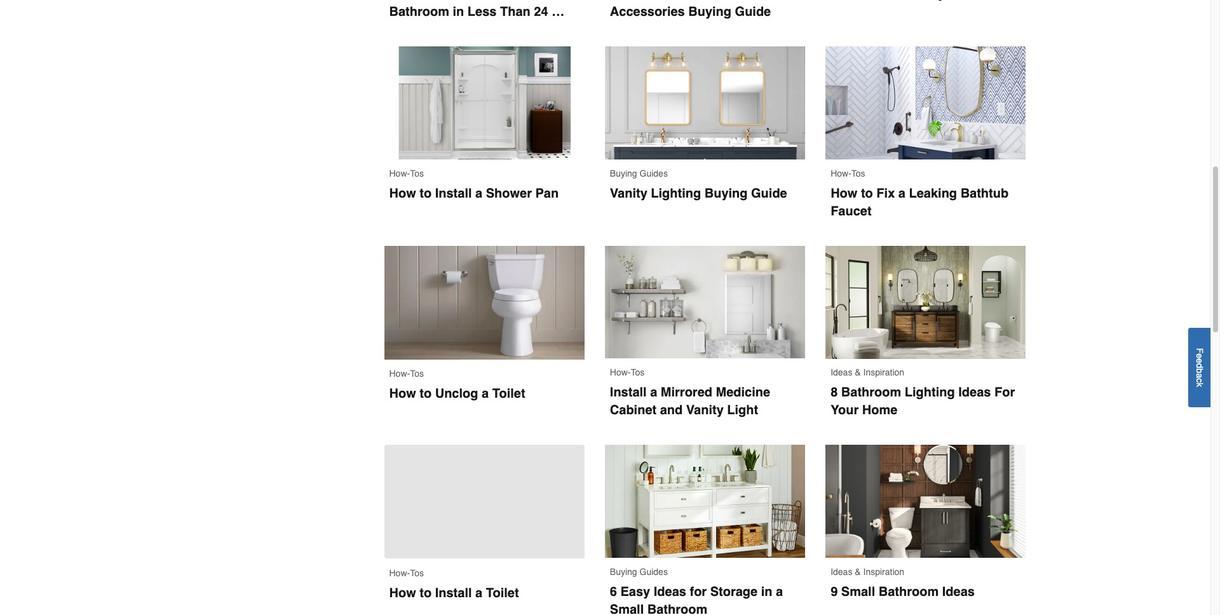 Task type: vqa. For each thing, say whether or not it's contained in the screenshot.
the after
no



Task type: locate. For each thing, give the bounding box(es) containing it.
2 buying guides from the top
[[610, 567, 668, 577]]

c
[[1195, 378, 1205, 382]]

buying inside shower curtain and accessories buying guide
[[688, 5, 731, 19]]

0 horizontal spatial in
[[453, 5, 464, 19]]

buying guides for lighting
[[610, 168, 668, 178]]

white double sink bathroom vanity with woven baskets on the bottom. image
[[605, 445, 805, 558]]

1 horizontal spatial and
[[707, 0, 730, 1]]

tos
[[410, 168, 424, 178], [851, 168, 865, 178], [631, 367, 645, 378], [410, 369, 424, 379], [410, 568, 424, 578]]

1 vertical spatial guides
[[640, 567, 668, 577]]

and
[[707, 0, 730, 1], [660, 403, 683, 418]]

1 vertical spatial install
[[610, 385, 647, 400]]

2 inspiration from the top
[[863, 567, 904, 577]]

how for how to install a shower pan
[[389, 186, 416, 201]]

b
[[1195, 368, 1205, 373]]

& up the 9 small bathroom ideas
[[855, 567, 861, 577]]

e up the b
[[1195, 358, 1205, 363]]

1 vertical spatial guide
[[751, 186, 787, 201]]

0 vertical spatial inspiration
[[863, 367, 904, 378]]

& up your on the bottom right of the page
[[855, 367, 861, 378]]

a inside 6 easy ideas for storage in a small bathroom
[[776, 584, 783, 599]]

shower curtain and accessories buying guide
[[610, 0, 771, 19]]

small down "easy"
[[610, 602, 644, 615]]

e up d
[[1195, 353, 1205, 358]]

in right storage at right
[[761, 584, 772, 599]]

ideas
[[831, 367, 852, 378], [958, 385, 991, 400], [831, 567, 852, 577], [654, 584, 686, 599], [942, 584, 975, 599]]

a video demonstrating how to unclog a toilet. image
[[384, 246, 585, 360]]

than
[[500, 5, 530, 19]]

toilet for how to install a toilet
[[486, 586, 519, 600]]

and inside "install a mirrored medicine cabinet and vanity light"
[[660, 403, 683, 418]]

1 horizontal spatial in
[[761, 584, 772, 599]]

buying
[[688, 5, 731, 19], [610, 168, 637, 178], [705, 186, 748, 201], [610, 567, 637, 577]]

ideas & inspiration up 8 in the bottom right of the page
[[831, 367, 904, 378]]

1 vertical spatial vanity
[[686, 403, 724, 418]]

&
[[855, 367, 861, 378], [855, 567, 861, 577]]

0 horizontal spatial small
[[610, 602, 644, 615]]

& for small
[[855, 567, 861, 577]]

1 horizontal spatial shower
[[610, 0, 656, 1]]

toilet
[[492, 386, 525, 401], [486, 586, 519, 600]]

tos up 'cabinet' at the bottom of the page
[[631, 367, 645, 378]]

guides for lighting
[[640, 168, 668, 178]]

0 vertical spatial shower
[[610, 0, 656, 1]]

how inside how to transform an outdated bathroom in less than 24 hours
[[389, 0, 416, 1]]

tos up how to install a toilet
[[410, 568, 424, 578]]

install inside "install a mirrored medicine cabinet and vanity light"
[[610, 385, 647, 400]]

a bathroom with a white shower, beige shiplap and a black and white floor. image
[[384, 46, 585, 159]]

1 vertical spatial lighting
[[905, 385, 955, 400]]

shower curtain and accessories buying guide link
[[605, 0, 805, 21]]

a
[[475, 186, 482, 201], [898, 186, 905, 201], [1195, 373, 1205, 378], [650, 385, 657, 400], [482, 386, 489, 401], [776, 584, 783, 599], [475, 586, 482, 600]]

1 ideas & inspiration from the top
[[831, 367, 904, 378]]

transform
[[435, 0, 497, 1]]

0 horizontal spatial vanity
[[610, 186, 647, 201]]

tos for install a mirrored medicine cabinet and vanity light
[[631, 367, 645, 378]]

in down transform
[[453, 5, 464, 19]]

outdated
[[519, 0, 575, 1]]

in
[[453, 5, 464, 19], [761, 584, 772, 599]]

guides up vanity lighting buying guide
[[640, 168, 668, 178]]

0 vertical spatial ideas & inspiration
[[831, 367, 904, 378]]

how to install a shower pan
[[389, 186, 559, 201]]

vanity
[[610, 186, 647, 201], [686, 403, 724, 418]]

tos for how to unclog a toilet
[[410, 369, 424, 379]]

0 vertical spatial buying guides
[[610, 168, 668, 178]]

to inside the how to fix a leaking bathtub faucet
[[861, 186, 873, 201]]

1 guides from the top
[[640, 168, 668, 178]]

to
[[420, 0, 432, 1], [420, 186, 432, 201], [861, 186, 873, 201], [420, 386, 432, 401], [420, 586, 432, 600]]

0 vertical spatial install
[[435, 186, 472, 201]]

mirrored
[[661, 385, 712, 400]]

shower up accessories
[[610, 0, 656, 1]]

1 vertical spatial inspiration
[[863, 567, 904, 577]]

to for how to unclog a toilet
[[420, 386, 432, 401]]

9
[[831, 584, 838, 599]]

less
[[468, 5, 497, 19]]

guides
[[640, 168, 668, 178], [640, 567, 668, 577]]

and right curtain
[[707, 0, 730, 1]]

tos up how to unclog a toilet
[[410, 369, 424, 379]]

how to install a toilet
[[389, 586, 519, 600]]

2 guides from the top
[[640, 567, 668, 577]]

inspiration up home
[[863, 367, 904, 378]]

2 & from the top
[[855, 567, 861, 577]]

tos up faucet
[[851, 168, 865, 178]]

buying guides up vanity lighting buying guide
[[610, 168, 668, 178]]

ideas & inspiration
[[831, 367, 904, 378], [831, 567, 904, 577]]

in inside how to transform an outdated bathroom in less than 24 hours
[[453, 5, 464, 19]]

how to transform an outdated bathroom in less than 24 hours link
[[384, 0, 585, 37]]

small
[[841, 584, 875, 599], [610, 602, 644, 615]]

a inside the how to fix a leaking bathtub faucet
[[898, 186, 905, 201]]

inspiration up the 9 small bathroom ideas
[[863, 567, 904, 577]]

d
[[1195, 363, 1205, 368]]

small right '9' on the right bottom
[[841, 584, 875, 599]]

a video showing how to replace a toilet. image
[[384, 445, 585, 579]]

1 inspiration from the top
[[863, 367, 904, 378]]

0 vertical spatial in
[[453, 5, 464, 19]]

your
[[831, 403, 859, 418]]

in inside 6 easy ideas for storage in a small bathroom
[[761, 584, 772, 599]]

medicine
[[716, 385, 770, 400]]

how
[[389, 0, 416, 1], [389, 186, 416, 201], [831, 186, 857, 201], [389, 386, 416, 401], [389, 586, 416, 600]]

0 horizontal spatial and
[[660, 403, 683, 418]]

ideas & inspiration for bathroom
[[831, 367, 904, 378]]

a modern bathroom with a white chevron tile shower with black hardware. image
[[826, 46, 1026, 159]]

guide inside shower curtain and accessories buying guide
[[735, 5, 771, 19]]

guide
[[735, 5, 771, 19], [751, 186, 787, 201]]

f e e d b a c k
[[1195, 348, 1205, 387]]

shower left pan
[[486, 186, 532, 201]]

buying guides
[[610, 168, 668, 178], [610, 567, 668, 577]]

to inside how to transform an outdated bathroom in less than 24 hours
[[420, 0, 432, 1]]

a bathroom with black sconces on either side of double mirrors. image
[[826, 246, 1026, 359]]

lighting
[[651, 186, 701, 201], [905, 385, 955, 400]]

2 ideas & inspiration from the top
[[831, 567, 904, 577]]

storage
[[710, 584, 758, 599]]

how for how to fix a leaking bathtub faucet
[[831, 186, 857, 201]]

cabinet
[[610, 403, 657, 418]]

guides up "easy"
[[640, 567, 668, 577]]

ideas inside 8 bathroom lighting ideas for your home
[[958, 385, 991, 400]]

accessories
[[610, 5, 685, 19]]

2 vertical spatial install
[[435, 586, 472, 600]]

how-tos
[[389, 168, 424, 178], [831, 168, 865, 178], [610, 367, 645, 378], [389, 369, 424, 379], [389, 568, 424, 578]]

0 vertical spatial small
[[841, 584, 875, 599]]

tos up 'how to install a shower pan' on the left of page
[[410, 168, 424, 178]]

how-tos for how to install a toilet
[[389, 568, 424, 578]]

install for toilet
[[435, 586, 472, 600]]

& for bathroom
[[855, 367, 861, 378]]

shower
[[610, 0, 656, 1], [486, 186, 532, 201]]

1 vertical spatial ideas & inspiration
[[831, 567, 904, 577]]

1 horizontal spatial lighting
[[905, 385, 955, 400]]

8 bathroom lighting ideas for your home
[[831, 385, 1018, 418]]

to for how to fix a leaking bathtub faucet
[[861, 186, 873, 201]]

1 horizontal spatial vanity
[[686, 403, 724, 418]]

e
[[1195, 353, 1205, 358], [1195, 358, 1205, 363]]

how-tos for how to install a shower pan
[[389, 168, 424, 178]]

leaking
[[909, 186, 957, 201]]

1 vertical spatial toilet
[[486, 586, 519, 600]]

buying guides up "easy"
[[610, 567, 668, 577]]

0 vertical spatial toilet
[[492, 386, 525, 401]]

how to transform an outdated bathroom in less than 24 hours
[[389, 0, 578, 37]]

1 vertical spatial in
[[761, 584, 772, 599]]

inspiration
[[863, 367, 904, 378], [863, 567, 904, 577]]

how-
[[389, 168, 410, 178], [831, 168, 851, 178], [610, 367, 631, 378], [389, 369, 410, 379], [389, 568, 410, 578]]

how- for how to fix a leaking bathtub faucet
[[831, 168, 851, 178]]

a bathroom with wood paneling, a small black vanity, round mirror and white marble flooring. image
[[826, 445, 1026, 558]]

unclog
[[435, 386, 478, 401]]

how- for how to install a toilet
[[389, 568, 410, 578]]

0 vertical spatial and
[[707, 0, 730, 1]]

0 vertical spatial guide
[[735, 5, 771, 19]]

ideas & inspiration up '9' on the right bottom
[[831, 567, 904, 577]]

inspiration for bathroom
[[863, 367, 904, 378]]

1 & from the top
[[855, 367, 861, 378]]

shower inside shower curtain and accessories buying guide
[[610, 0, 656, 1]]

bathroom
[[389, 5, 449, 19], [841, 385, 901, 400], [879, 584, 939, 599], [647, 602, 707, 615]]

vanity lighting buying guide
[[610, 186, 787, 201]]

0 vertical spatial &
[[855, 367, 861, 378]]

how to unclog a toilet
[[389, 386, 525, 401]]

1 vertical spatial small
[[610, 602, 644, 615]]

install
[[435, 186, 472, 201], [610, 385, 647, 400], [435, 586, 472, 600]]

how inside the how to fix a leaking bathtub faucet
[[831, 186, 857, 201]]

buying guides for easy
[[610, 567, 668, 577]]

and inside shower curtain and accessories buying guide
[[707, 0, 730, 1]]

1 buying guides from the top
[[610, 168, 668, 178]]

1 vertical spatial &
[[855, 567, 861, 577]]

0 horizontal spatial shower
[[486, 186, 532, 201]]

a video showing how to install a mirrored medicine cabinet and vanity light. image
[[605, 246, 805, 358]]

0 vertical spatial guides
[[640, 168, 668, 178]]

tos for how to install a toilet
[[410, 568, 424, 578]]

and down the mirrored
[[660, 403, 683, 418]]

vanity inside "install a mirrored medicine cabinet and vanity light"
[[686, 403, 724, 418]]

0 vertical spatial lighting
[[651, 186, 701, 201]]

1 vertical spatial and
[[660, 403, 683, 418]]

1 vertical spatial buying guides
[[610, 567, 668, 577]]



Task type: describe. For each thing, give the bounding box(es) containing it.
ideas inside 6 easy ideas for storage in a small bathroom
[[654, 584, 686, 599]]

how for how to unclog a toilet
[[389, 386, 416, 401]]

lighting inside 8 bathroom lighting ideas for your home
[[905, 385, 955, 400]]

toilet for how to unclog a toilet
[[492, 386, 525, 401]]

k
[[1195, 382, 1205, 387]]

24
[[534, 5, 548, 19]]

how- for install a mirrored medicine cabinet and vanity light
[[610, 367, 631, 378]]

how-tos for how to unclog a toilet
[[389, 369, 424, 379]]

bathroom inside 8 bathroom lighting ideas for your home
[[841, 385, 901, 400]]

hours
[[389, 22, 426, 37]]

6 easy ideas for storage in a small bathroom
[[610, 584, 787, 615]]

for
[[994, 385, 1015, 400]]

light
[[727, 403, 758, 418]]

how-tos for how to fix a leaking bathtub faucet
[[831, 168, 865, 178]]

to for how to install a toilet
[[420, 586, 432, 600]]

tos for how to install a shower pan
[[410, 168, 424, 178]]

how for how to install a toilet
[[389, 586, 416, 600]]

how-tos for install a mirrored medicine cabinet and vanity light
[[610, 367, 645, 378]]

bathtub
[[961, 186, 1009, 201]]

install for shower
[[435, 186, 472, 201]]

how to fix a leaking bathtub faucet
[[831, 186, 1012, 218]]

bathroom inside how to transform an outdated bathroom in less than 24 hours
[[389, 5, 449, 19]]

pan
[[535, 186, 559, 201]]

2 e from the top
[[1195, 358, 1205, 363]]

f e e d b a c k button
[[1188, 328, 1211, 407]]

tos for how to fix a leaking bathtub faucet
[[851, 168, 865, 178]]

9 small bathroom ideas
[[831, 584, 975, 599]]

bathroom inside 6 easy ideas for storage in a small bathroom
[[647, 602, 707, 615]]

two gold vanity lights over gold mirrors illuminating a dark blue vanity with gold fixtures. image
[[605, 46, 805, 159]]

guides for easy
[[640, 567, 668, 577]]

easy
[[621, 584, 650, 599]]

0 vertical spatial vanity
[[610, 186, 647, 201]]

faucet
[[831, 204, 872, 218]]

install a mirrored medicine cabinet and vanity light
[[610, 385, 774, 418]]

6
[[610, 584, 617, 599]]

home
[[862, 403, 897, 418]]

an
[[501, 0, 516, 1]]

1 e from the top
[[1195, 353, 1205, 358]]

inspiration for small
[[863, 567, 904, 577]]

for
[[690, 584, 707, 599]]

fix
[[877, 186, 895, 201]]

how- for how to unclog a toilet
[[389, 369, 410, 379]]

f
[[1195, 348, 1205, 353]]

how- for how to install a shower pan
[[389, 168, 410, 178]]

to for how to install a shower pan
[[420, 186, 432, 201]]

0 horizontal spatial lighting
[[651, 186, 701, 201]]

curtain
[[659, 0, 704, 1]]

small inside 6 easy ideas for storage in a small bathroom
[[610, 602, 644, 615]]

a inside "install a mirrored medicine cabinet and vanity light"
[[650, 385, 657, 400]]

1 horizontal spatial small
[[841, 584, 875, 599]]

a inside button
[[1195, 373, 1205, 378]]

1 vertical spatial shower
[[486, 186, 532, 201]]

8
[[831, 385, 838, 400]]

ideas & inspiration for small
[[831, 567, 904, 577]]



